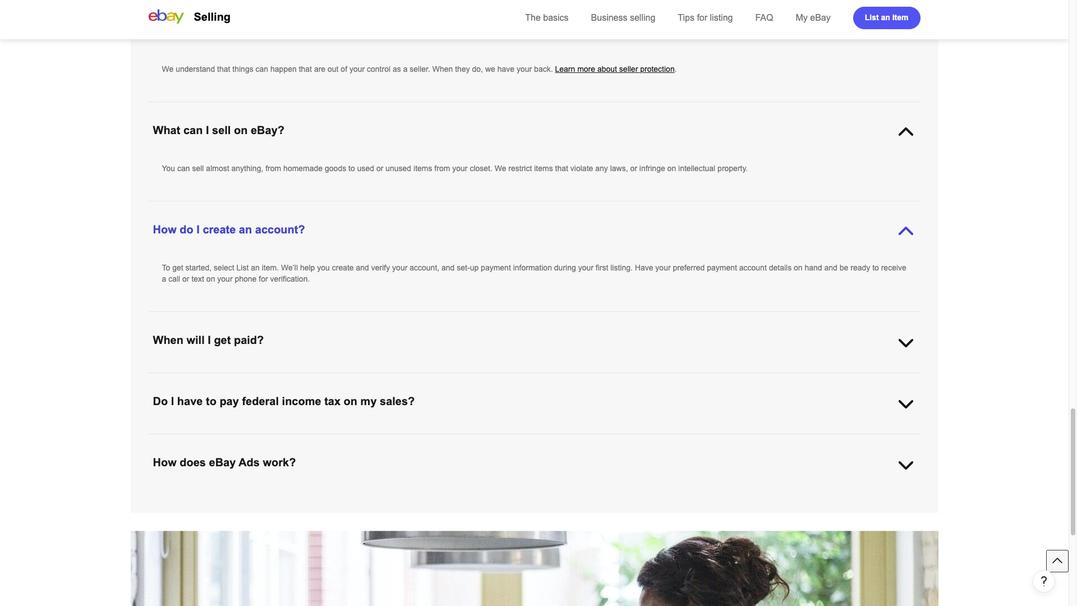 Task type: describe. For each thing, give the bounding box(es) containing it.
and right hand in the right of the page
[[825, 263, 838, 272]]

your left control
[[350, 65, 365, 74]]

the inside the ebay ads can help you build your business on ebay with effective advertising tools that create a meaningful connection between you and ebay's global community of passionate buyers - and help you sell your items faster. stand out among billions of listings on ebay by putting your items in front of interested buyers no matter the size of your budget.
[[547, 508, 558, 517]]

holidays),
[[667, 374, 701, 383]]

tips for listing link
[[678, 13, 733, 22]]

when will i get paid?
[[153, 334, 264, 346]]

0 horizontal spatial more
[[578, 65, 596, 74]]

you inside the to get started, select list an item. we'll help you create and verify your account, and set-up payment information during your first listing. have your preferred payment account details on hand and be ready to receive a call or text on your phone for verification.
[[317, 263, 330, 272]]

items down then
[[887, 496, 906, 505]]

help inside the to get started, select list an item. we'll help you create and verify your account, and set-up payment information during your first listing. have your preferred payment account details on hand and be ready to receive a call or text on your phone for verification.
[[300, 263, 315, 272]]

has
[[294, 374, 306, 383]]

on left ebay?
[[234, 124, 248, 136]]

out inside starting on jan 1, 2022, irs regulations require all businesses that process payments, including online marketplaces like ebay, to issue a form 1099-k for all sellers who receive $600 or more in sales. the new tax reporting requirement may impact your 2022 tax return that you may file in 2023. however, just because you receive a 1099-k doesn't automatically mean that you'll owe taxes on the amount reported on your 1099- k. only goods that are sold for a profit are considered taxable, so you won't owe any taxes on something you sell for less than what you paid for it. for example, if you bought a bike for $1,000 last year, and then sold it on ebay today for $700, that $700 you made would generally not be subject to income tax. check out our
[[525, 469, 536, 478]]

are down 2022
[[297, 458, 308, 467]]

starting on jan 1, 2022, irs regulations require all businesses that process payments, including online marketplaces like ebay, to issue a form 1099-k for all sellers who receive $600 or more in sales. the new tax reporting requirement may impact your 2022 tax return that you may file in 2023. however, just because you receive a 1099-k doesn't automatically mean that you'll owe taxes on the amount reported on your 1099- k. only goods that are sold for a profit are considered taxable, so you won't owe any taxes on something you sell for less than what you paid for it. for example, if you bought a bike for $1,000 last year, and then sold it on ebay today for $700, that $700 you made would generally not be subject to income tax. check out our
[[162, 435, 904, 478]]

select
[[214, 263, 234, 272]]

0 horizontal spatial income
[[282, 395, 321, 408]]

be inside the to get started, select list an item. we'll help you create and verify your account, and set-up payment information during your first listing. have your preferred payment account details on hand and be ready to receive a call or text on your phone for verification.
[[840, 263, 849, 272]]

how for how does ebay ads work?
[[153, 456, 177, 469]]

$700
[[286, 469, 303, 478]]

3
[[268, 385, 272, 394]]

you right if
[[726, 458, 739, 467]]

1 vertical spatial tax
[[893, 435, 903, 444]]

or right laws, on the right top of page
[[631, 164, 638, 173]]

out inside the ebay ads can help you build your business on ebay with effective advertising tools that create a meaningful connection between you and ebay's global community of passionate buyers - and help you sell your items faster. stand out among billions of listings on ebay by putting your items in front of interested buyers no matter the size of your budget.
[[208, 508, 219, 517]]

1 vertical spatial in
[[414, 446, 420, 455]]

on down the just
[[479, 458, 487, 467]]

on down depending
[[344, 395, 358, 408]]

ready
[[851, 263, 871, 272]]

that right "happen" in the top of the page
[[299, 65, 312, 74]]

reporting
[[162, 446, 193, 455]]

for right tips
[[698, 13, 708, 22]]

profit
[[277, 458, 294, 467]]

your down between
[[585, 508, 601, 517]]

and inside starting on jan 1, 2022, irs regulations require all businesses that process payments, including online marketplaces like ebay, to issue a form 1099-k for all sellers who receive $600 or more in sales. the new tax reporting requirement may impact your 2022 tax return that you may file in 2023. however, just because you receive a 1099-k doesn't automatically mean that you'll owe taxes on the amount reported on your 1099- k. only goods that are sold for a profit are considered taxable, so you won't owe any taxes on something you sell for less than what you paid for it. for example, if you bought a bike for $1,000 last year, and then sold it on ebay today for $700, that $700 you made would generally not be subject to income tax. check out our
[[862, 458, 875, 467]]

list an item link
[[854, 7, 921, 29]]

for left it.
[[653, 458, 662, 467]]

does for how does ebay ads work?
[[180, 456, 206, 469]]

1-
[[261, 385, 268, 394]]

of right size
[[577, 508, 583, 517]]

of left control
[[341, 65, 348, 74]]

happen
[[271, 65, 297, 74]]

restrict
[[509, 164, 532, 173]]

1 horizontal spatial taxes
[[751, 446, 770, 455]]

1 bank from the left
[[476, 374, 493, 383]]

on right text
[[207, 275, 215, 284]]

for down impact
[[259, 458, 268, 467]]

payouts
[[362, 374, 390, 383]]

require
[[304, 435, 328, 444]]

you down year,
[[841, 496, 853, 505]]

for left the less
[[557, 458, 566, 467]]

goods inside starting on jan 1, 2022, irs regulations require all businesses that process payments, including online marketplaces like ebay, to issue a form 1099-k for all sellers who receive $600 or more in sales. the new tax reporting requirement may impact your 2022 tax return that you may file in 2023. however, just because you receive a 1099-k doesn't automatically mean that you'll owe taxes on the amount reported on your 1099- k. only goods that are sold for a profit are considered taxable, so you won't owe any taxes on something you sell for less than what you paid for it. for example, if you bought a bike for $1,000 last year, and then sold it on ebay today for $700, that $700 you made would generally not be subject to income tax. check out our
[[190, 458, 211, 467]]

understand
[[176, 65, 215, 74]]

1 vertical spatial k
[[594, 446, 599, 455]]

information
[[514, 263, 552, 272]]

reported
[[824, 446, 854, 455]]

for inside the to get started, select list an item. we'll help you create and verify your account, and set-up payment information during your first listing. have your preferred payment account details on hand and be ready to receive a call or text on your phone for verification.
[[259, 275, 268, 284]]

a inside after we confirm the buyer's payment has been received, payouts are sent directly to your bank account, monday through friday (excluding bank holidays), within two business days. once a payout is initiated, funds are typically available within 1-3 business days depending on your bank's normal processing time.
[[815, 374, 819, 383]]

to down available
[[206, 395, 217, 408]]

your down effective at the bottom
[[376, 508, 391, 517]]

items down advertising on the left bottom of the page
[[394, 508, 412, 517]]

your right verify on the top left of page
[[392, 263, 408, 272]]

your up profit
[[282, 446, 297, 455]]

1 horizontal spatial sold
[[242, 458, 257, 467]]

year,
[[843, 458, 860, 467]]

0 horizontal spatial have
[[177, 395, 203, 408]]

0 horizontal spatial sold
[[162, 469, 176, 478]]

are up bank's
[[392, 374, 403, 383]]

and right -
[[808, 496, 821, 505]]

call
[[169, 275, 180, 284]]

i for sell
[[206, 124, 209, 136]]

my ebay
[[796, 13, 831, 22]]

and up budget.
[[625, 496, 638, 505]]

are down after
[[162, 385, 173, 394]]

a up the less
[[567, 446, 572, 455]]

we'll
[[281, 263, 298, 272]]

learn more .
[[631, 508, 674, 517]]

global
[[665, 496, 686, 505]]

they
[[455, 65, 470, 74]]

on left jan
[[191, 435, 200, 444]]

process
[[397, 435, 425, 444]]

ebay up by
[[325, 496, 342, 505]]

i for get
[[208, 334, 211, 346]]

1 vertical spatial we
[[495, 164, 507, 173]]

business selling link
[[592, 13, 656, 22]]

your up the billions
[[263, 496, 278, 505]]

1 vertical spatial learn
[[631, 508, 651, 517]]

account
[[740, 263, 767, 272]]

any inside starting on jan 1, 2022, irs regulations require all businesses that process payments, including online marketplaces like ebay, to issue a form 1099-k for all sellers who receive $600 or more in sales. the new tax reporting requirement may impact your 2022 tax return that you may file in 2023. however, just because you receive a 1099-k doesn't automatically mean that you'll owe taxes on the amount reported on your 1099- k. only goods that are sold for a profit are considered taxable, so you won't owe any taxes on something you sell for less than what you paid for it. for example, if you bought a bike for $1,000 last year, and then sold it on ebay today for $700, that $700 you made would generally not be subject to income tax. check out our
[[443, 458, 456, 467]]

ebay inside starting on jan 1, 2022, irs regulations require all businesses that process payments, including online marketplaces like ebay, to issue a form 1099-k for all sellers who receive $600 or more in sales. the new tax reporting requirement may impact your 2022 tax return that you may file in 2023. however, just because you receive a 1099-k doesn't automatically mean that you'll owe taxes on the amount reported on your 1099- k. only goods that are sold for a profit are considered taxable, so you won't owe any taxes on something you sell for less than what you paid for it. for example, if you bought a bike for $1,000 last year, and then sold it on ebay today for $700, that $700 you made would generally not be subject to income tax. check out our
[[196, 469, 214, 478]]

processing
[[445, 385, 483, 394]]

1 horizontal spatial owe
[[734, 446, 749, 455]]

are up today
[[229, 458, 240, 467]]

only
[[172, 458, 188, 467]]

among
[[221, 508, 245, 517]]

income inside starting on jan 1, 2022, irs regulations require all businesses that process payments, including online marketplaces like ebay, to issue a form 1099-k for all sellers who receive $600 or more in sales. the new tax reporting requirement may impact your 2022 tax return that you may file in 2023. however, just because you receive a 1099-k doesn't automatically mean that you'll owe taxes on the amount reported on your 1099- k. only goods that are sold for a profit are considered taxable, so you won't owe any taxes on something you sell for less than what you paid for it. for example, if you bought a bike for $1,000 last year, and then sold it on ebay today for $700, that $700 you made would generally not be subject to income tax. check out our
[[459, 469, 484, 478]]

phone
[[235, 275, 257, 284]]

2023.
[[422, 446, 442, 455]]

an inside the to get started, select list an item. we'll help you create and verify your account, and set-up payment information during your first listing. have your preferred payment account details on hand and be ready to receive a call or text on your phone for verification.
[[251, 263, 260, 272]]

sell left almost
[[192, 164, 204, 173]]

between
[[578, 496, 607, 505]]

on down made
[[314, 496, 322, 505]]

0 vertical spatial an
[[882, 13, 891, 22]]

just
[[479, 446, 491, 455]]

a left bike
[[768, 458, 772, 467]]

the inside after we confirm the buyer's payment has been received, payouts are sent directly to your bank account, monday through friday (excluding bank holidays), within two business days. once a payout is initiated, funds are typically available within 1-3 business days depending on your bank's normal processing time.
[[221, 374, 232, 383]]

example,
[[686, 458, 718, 467]]

federal
[[242, 395, 279, 408]]

0 horizontal spatial 1099-
[[574, 446, 594, 455]]

2 all from the left
[[701, 435, 709, 444]]

monday
[[527, 374, 555, 383]]

that left violate
[[556, 164, 569, 173]]

sell inside the ebay ads can help you build your business on ebay with effective advertising tools that create a meaningful connection between you and ebay's global community of passionate buyers - and help you sell your items faster. stand out among billions of listings on ebay by putting your items in front of interested buyers no matter the size of your budget.
[[856, 496, 867, 505]]

of down tools
[[441, 508, 447, 517]]

is
[[847, 374, 853, 383]]

your left back.
[[517, 65, 532, 74]]

0 vertical spatial out
[[328, 65, 339, 74]]

1 vertical spatial buyers
[[486, 508, 510, 517]]

are right "happen" in the top of the page
[[314, 65, 326, 74]]

on right infringe
[[668, 164, 677, 173]]

faster.
[[162, 508, 183, 517]]

our
[[539, 469, 550, 478]]

2 horizontal spatial payment
[[707, 263, 738, 272]]

sell inside starting on jan 1, 2022, irs regulations require all businesses that process payments, including online marketplaces like ebay, to issue a form 1099-k for all sellers who receive $600 or more in sales. the new tax reporting requirement may impact your 2022 tax return that you may file in 2023. however, just because you receive a 1099-k doesn't automatically mean that you'll owe taxes on the amount reported on your 1099- k. only goods that are sold for a profit are considered taxable, so you won't owe any taxes on something you sell for less than what you paid for it. for example, if you bought a bike for $1,000 last year, and then sold it on ebay today for $700, that $700 you made would generally not be subject to income tax. check out our
[[543, 458, 555, 467]]

text
[[192, 275, 204, 284]]

you right so
[[391, 458, 404, 467]]

that left process at the bottom of the page
[[382, 435, 395, 444]]

that down requirement
[[214, 458, 227, 467]]

can right you
[[177, 164, 190, 173]]

your down then
[[869, 496, 885, 505]]

help, opens dialogs image
[[1039, 576, 1050, 587]]

you
[[162, 164, 175, 173]]

like
[[570, 435, 582, 444]]

2 bank from the left
[[648, 374, 665, 383]]

today
[[216, 469, 235, 478]]

billions
[[248, 508, 272, 517]]

2 horizontal spatial help
[[824, 496, 838, 505]]

create inside the ebay ads can help you build your business on ebay with effective advertising tools that create a meaningful connection between you and ebay's global community of passionate buyers - and help you sell your items faster. stand out among billions of listings on ebay by putting your items in front of interested buyers no matter the size of your budget.
[[466, 496, 488, 505]]

so
[[380, 458, 389, 467]]

ebay up faster.
[[162, 496, 180, 505]]

your up processing
[[458, 374, 474, 383]]

how does ebay ads work?
[[153, 456, 296, 469]]

how does ebay protect sellers?
[[153, 25, 323, 37]]

0 horizontal spatial the
[[526, 13, 541, 22]]

what
[[153, 124, 180, 136]]

directly
[[423, 374, 447, 383]]

normal
[[419, 385, 443, 394]]

days.
[[773, 374, 792, 383]]

get inside the to get started, select list an item. we'll help you create and verify your account, and set-up payment information during your first listing. have your preferred payment account details on hand and be ready to receive a call or text on your phone for verification.
[[172, 263, 183, 272]]

you up budget.
[[610, 496, 622, 505]]

budget.
[[603, 508, 629, 517]]

things
[[233, 65, 254, 74]]

in inside the ebay ads can help you build your business on ebay with effective advertising tools that create a meaningful connection between you and ebay's global community of passionate buyers - and help you sell your items faster. stand out among billions of listings on ebay by putting your items in front of interested buyers no matter the size of your budget.
[[414, 508, 421, 517]]

ebay right my
[[811, 13, 831, 22]]

doesn't
[[601, 446, 627, 455]]

you up our
[[528, 458, 541, 467]]

that inside the ebay ads can help you build your business on ebay with effective advertising tools that create a meaningful connection between you and ebay's global community of passionate buyers - and help you sell your items faster. stand out among billions of listings on ebay by putting your items in front of interested buyers no matter the size of your budget.
[[451, 496, 464, 505]]

issue
[[615, 435, 633, 444]]

to inside the to get started, select list an item. we'll help you create and verify your account, and set-up payment information during your first listing. have your preferred payment account details on hand and be ready to receive a call or text on your phone for verification.
[[873, 263, 880, 272]]

to right subject
[[450, 469, 456, 478]]

0 vertical spatial .
[[675, 65, 677, 74]]

0 horizontal spatial owe
[[426, 458, 441, 467]]

faq
[[756, 13, 774, 22]]

after
[[162, 374, 179, 383]]

bought
[[741, 458, 765, 467]]

2022
[[299, 446, 317, 455]]

you right $700
[[305, 469, 318, 478]]

violate
[[571, 164, 594, 173]]

0 horizontal spatial help
[[212, 496, 227, 505]]

can right the things
[[256, 65, 268, 74]]

generally
[[365, 469, 397, 478]]

0 vertical spatial have
[[498, 65, 515, 74]]

businesses
[[340, 435, 380, 444]]

as
[[393, 65, 401, 74]]

available
[[206, 385, 237, 394]]

return
[[331, 446, 352, 455]]

2 may from the left
[[384, 446, 399, 455]]

0 vertical spatial learn
[[555, 65, 576, 74]]

interested
[[449, 508, 484, 517]]

0 vertical spatial tax
[[325, 395, 341, 408]]

verify
[[372, 263, 390, 272]]

on right listings on the bottom
[[309, 508, 318, 517]]

-
[[804, 496, 806, 505]]

property.
[[718, 164, 749, 173]]

can right 'what'
[[184, 124, 203, 136]]

that left the things
[[217, 65, 230, 74]]

seller.
[[410, 65, 431, 74]]

1 horizontal spatial get
[[214, 334, 231, 346]]

your left first
[[579, 263, 594, 272]]

to left 'used'
[[349, 164, 355, 173]]

your down payouts
[[376, 385, 392, 394]]

listings
[[283, 508, 307, 517]]

by
[[340, 508, 348, 517]]

account?
[[255, 223, 305, 236]]

for right today
[[237, 469, 246, 478]]

tips for listing
[[678, 13, 733, 22]]

sell up almost
[[212, 124, 231, 136]]

1 horizontal spatial payment
[[481, 263, 511, 272]]

2 horizontal spatial 1099-
[[884, 446, 904, 455]]

and left set-
[[442, 263, 455, 272]]

1 horizontal spatial goods
[[325, 164, 346, 173]]

0 vertical spatial buyers
[[778, 496, 801, 505]]

1 horizontal spatial receive
[[753, 435, 778, 444]]

1 vertical spatial business
[[275, 385, 306, 394]]

time.
[[485, 385, 502, 394]]

payout
[[821, 374, 845, 383]]

who
[[736, 435, 751, 444]]

last
[[828, 458, 840, 467]]



Task type: locate. For each thing, give the bounding box(es) containing it.
once
[[794, 374, 813, 383]]

more left about
[[578, 65, 596, 74]]

i up almost
[[206, 124, 209, 136]]

. down global
[[671, 508, 674, 517]]

0 vertical spatial business
[[740, 374, 771, 383]]

0 vertical spatial ads
[[239, 456, 260, 469]]

business up do i have to pay federal income tax on my sales?
[[275, 385, 306, 394]]

preferred
[[673, 263, 705, 272]]

0 horizontal spatial when
[[153, 334, 184, 346]]

are
[[314, 65, 326, 74], [392, 374, 403, 383], [162, 385, 173, 394], [229, 458, 240, 467], [297, 458, 308, 467]]

a down impact
[[270, 458, 275, 467]]

2022,
[[226, 435, 245, 444]]

to get started, select list an item. we'll help you create and verify your account, and set-up payment information during your first listing. have your preferred payment account details on hand and be ready to receive a call or text on your phone for verification.
[[162, 263, 907, 284]]

1 horizontal spatial bank
[[648, 374, 665, 383]]

1 horizontal spatial k
[[683, 435, 688, 444]]

1 horizontal spatial we
[[486, 65, 496, 74]]

1 vertical spatial does
[[180, 456, 206, 469]]

items right unused
[[414, 164, 433, 173]]

do
[[153, 395, 168, 408]]

0 horizontal spatial receive
[[540, 446, 565, 455]]

then
[[877, 458, 892, 467]]

bank left holidays),
[[648, 374, 665, 383]]

(excluding
[[610, 374, 646, 383]]

and left verify on the top left of page
[[356, 263, 369, 272]]

ads inside the ebay ads can help you build your business on ebay with effective advertising tools that create a meaningful connection between you and ebay's global community of passionate buyers - and help you sell your items faster. stand out among billions of listings on ebay by putting your items in front of interested buyers no matter the size of your budget.
[[182, 496, 195, 505]]

you left paid
[[621, 458, 633, 467]]

1 vertical spatial create
[[332, 263, 354, 272]]

advertising
[[392, 496, 430, 505]]

business right two
[[740, 374, 771, 383]]

2 vertical spatial tax
[[319, 446, 329, 455]]

form
[[642, 435, 660, 444]]

that down businesses
[[354, 446, 367, 455]]

ads
[[239, 456, 260, 469], [182, 496, 195, 505]]

2 vertical spatial out
[[208, 508, 219, 517]]

of
[[341, 65, 348, 74], [729, 496, 735, 505], [274, 508, 280, 517], [441, 508, 447, 517], [577, 508, 583, 517]]

the
[[221, 374, 232, 383], [783, 446, 794, 455], [547, 508, 558, 517]]

control
[[367, 65, 391, 74]]

0 vertical spatial we
[[162, 65, 174, 74]]

get up call
[[172, 263, 183, 272]]

2 horizontal spatial the
[[783, 446, 794, 455]]

ebay down requirement
[[209, 456, 236, 469]]

that up example,
[[699, 446, 712, 455]]

for up mean
[[690, 435, 699, 444]]

with
[[345, 496, 359, 505]]

0 vertical spatial account,
[[410, 263, 440, 272]]

i
[[206, 124, 209, 136], [197, 223, 200, 236], [208, 334, 211, 346], [171, 395, 174, 408]]

0 horizontal spatial payment
[[261, 374, 291, 383]]

you up so
[[369, 446, 382, 455]]

your left closet.
[[453, 164, 468, 173]]

a right as
[[403, 65, 408, 74]]

ebay left by
[[320, 508, 338, 517]]

learn more link
[[631, 508, 671, 517]]

0 horizontal spatial get
[[172, 263, 183, 272]]

up
[[470, 263, 479, 272]]

more up amount
[[809, 435, 827, 444]]

a left the form
[[635, 435, 640, 444]]

income left tax.
[[459, 469, 484, 478]]

help right -
[[824, 496, 838, 505]]

0 horizontal spatial buyers
[[486, 508, 510, 517]]

owe
[[734, 446, 749, 455], [426, 458, 441, 467]]

when left will
[[153, 334, 184, 346]]

it.
[[664, 458, 670, 467]]

selling
[[630, 13, 656, 22]]

in
[[829, 435, 836, 444], [414, 446, 420, 455], [414, 508, 421, 517]]

to inside after we confirm the buyer's payment has been received, payouts are sent directly to your bank account, monday through friday (excluding bank holidays), within two business days. once a payout is initiated, funds are typically available within 1-3 business days depending on your bank's normal processing time.
[[450, 374, 456, 383]]

in down advertising on the left bottom of the page
[[414, 508, 421, 517]]

would
[[342, 469, 363, 478]]

funds
[[887, 374, 906, 383]]

will
[[187, 334, 205, 346]]

1 horizontal spatial all
[[701, 435, 709, 444]]

tax up considered
[[319, 446, 329, 455]]

on inside after we confirm the buyer's payment has been received, payouts are sent directly to your bank account, monday through friday (excluding bank holidays), within two business days. once a payout is initiated, funds are typically available within 1-3 business days depending on your bank's normal processing time.
[[366, 385, 374, 394]]

0 horizontal spatial account,
[[410, 263, 440, 272]]

received,
[[328, 374, 360, 383]]

how
[[153, 25, 177, 37], [153, 223, 177, 236], [153, 456, 177, 469]]

on up my
[[366, 385, 374, 394]]

0 horizontal spatial any
[[443, 458, 456, 467]]

0 horizontal spatial learn
[[555, 65, 576, 74]]

1 vertical spatial we
[[181, 374, 191, 383]]

1 vertical spatial account,
[[495, 374, 525, 383]]

0 vertical spatial when
[[433, 65, 453, 74]]

buyer's
[[234, 374, 259, 383]]

can
[[256, 65, 268, 74], [184, 124, 203, 136], [177, 164, 190, 173], [197, 496, 210, 505]]

from right anything,
[[266, 164, 281, 173]]

my
[[796, 13, 808, 22]]

1 may from the left
[[239, 446, 254, 455]]

0 horizontal spatial bank
[[476, 374, 493, 383]]

1 vertical spatial income
[[459, 469, 484, 478]]

because
[[493, 446, 523, 455]]

an up the phone
[[251, 263, 260, 272]]

account, left set-
[[410, 263, 440, 272]]

infringe
[[640, 164, 666, 173]]

1 horizontal spatial may
[[384, 446, 399, 455]]

we inside after we confirm the buyer's payment has been received, payouts are sent directly to your bank account, monday through friday (excluding bank holidays), within two business days. once a payout is initiated, funds are typically available within 1-3 business days depending on your bank's normal processing time.
[[181, 374, 191, 383]]

laws,
[[611, 164, 629, 173]]

however,
[[444, 446, 477, 455]]

ebay down selling at the left top
[[209, 25, 236, 37]]

create inside the to get started, select list an item. we'll help you create and verify your account, and set-up payment information during your first listing. have your preferred payment account details on hand and be ready to receive a call or text on your phone for verification.
[[332, 263, 354, 272]]

how for how does ebay protect sellers?
[[153, 25, 177, 37]]

have down typically
[[177, 395, 203, 408]]

more inside starting on jan 1, 2022, irs regulations require all businesses that process payments, including online marketplaces like ebay, to issue a form 1099-k for all sellers who receive $600 or more in sales. the new tax reporting requirement may impact your 2022 tax return that you may file in 2023. however, just because you receive a 1099-k doesn't automatically mean that you'll owe taxes on the amount reported on your 1099- k. only goods that are sold for a profit are considered taxable, so you won't owe any taxes on something you sell for less than what you paid for it. for example, if you bought a bike for $1,000 last year, and then sold it on ebay today for $700, that $700 you made would generally not be subject to income tax. check out our
[[809, 435, 827, 444]]

1 horizontal spatial 1099-
[[662, 435, 683, 444]]

1 vertical spatial how
[[153, 223, 177, 236]]

sales?
[[380, 395, 415, 408]]

business selling
[[592, 13, 656, 22]]

new
[[876, 435, 890, 444]]

help right we'll
[[300, 263, 315, 272]]

all up return
[[330, 435, 338, 444]]

1 horizontal spatial when
[[433, 65, 453, 74]]

i right do
[[197, 223, 200, 236]]

if
[[720, 458, 724, 467]]

within down buyer's
[[239, 385, 259, 394]]

tools
[[432, 496, 449, 505]]

1 vertical spatial .
[[671, 508, 674, 517]]

i right will
[[208, 334, 211, 346]]

1 vertical spatial be
[[412, 469, 421, 478]]

0 vertical spatial sold
[[242, 458, 257, 467]]

that down profit
[[270, 469, 283, 478]]

set-
[[457, 263, 470, 272]]

$700,
[[248, 469, 268, 478]]

0 horizontal spatial k
[[594, 446, 599, 455]]

an left account?
[[239, 223, 252, 236]]

0 horizontal spatial goods
[[190, 458, 211, 467]]

0 horizontal spatial list
[[237, 263, 249, 272]]

0 horizontal spatial create
[[203, 223, 236, 236]]

community
[[689, 496, 727, 505]]

do,
[[472, 65, 483, 74]]

1 vertical spatial the
[[860, 435, 874, 444]]

1 all from the left
[[330, 435, 338, 444]]

1 horizontal spatial within
[[703, 374, 723, 383]]

1 horizontal spatial the
[[547, 508, 558, 517]]

1 horizontal spatial account,
[[495, 374, 525, 383]]

2 from from the left
[[435, 164, 450, 173]]

you can sell almost anything, from homemade goods to used or unused items from your closet. we restrict items that violate any laws, or infringe on intellectual property.
[[162, 164, 749, 173]]

how up understand
[[153, 25, 177, 37]]

0 vertical spatial we
[[486, 65, 496, 74]]

for right bike
[[791, 458, 800, 467]]

typically
[[176, 385, 203, 394]]

a inside the ebay ads can help you build your business on ebay with effective advertising tools that create a meaningful connection between you and ebay's global community of passionate buyers - and help you sell your items faster. stand out among billions of listings on ebay by putting your items in front of interested buyers no matter the size of your budget.
[[490, 496, 495, 505]]

0 vertical spatial in
[[829, 435, 836, 444]]

0 horizontal spatial ads
[[182, 496, 195, 505]]

0 vertical spatial list
[[866, 13, 880, 22]]

including
[[465, 435, 496, 444]]

starting
[[162, 435, 189, 444]]

friday
[[586, 374, 608, 383]]

a left call
[[162, 275, 166, 284]]

the left new
[[860, 435, 874, 444]]

paid?
[[234, 334, 264, 346]]

in right file
[[414, 446, 420, 455]]

a inside the to get started, select list an item. we'll help you create and verify your account, and set-up payment information during your first listing. have your preferred payment account details on hand and be ready to receive a call or text on your phone for verification.
[[162, 275, 166, 284]]

payments,
[[427, 435, 463, 444]]

about
[[598, 65, 618, 74]]

taxable,
[[351, 458, 378, 467]]

0 vertical spatial within
[[703, 374, 723, 383]]

can inside the ebay ads can help you build your business on ebay with effective advertising tools that create a meaningful connection between you and ebay's global community of passionate buyers - and help you sell your items faster. stand out among billions of listings on ebay by putting your items in front of interested buyers no matter the size of your budget.
[[197, 496, 210, 505]]

or inside the to get started, select list an item. we'll help you create and verify your account, and set-up payment information during your first listing. have your preferred payment account details on hand and be ready to receive a call or text on your phone for verification.
[[182, 275, 189, 284]]

sold left it
[[162, 469, 176, 478]]

sales.
[[838, 435, 858, 444]]

payment right up
[[481, 263, 511, 272]]

1 vertical spatial more
[[809, 435, 827, 444]]

online
[[498, 435, 519, 444]]

to up "doesn't"
[[606, 435, 613, 444]]

1 vertical spatial ads
[[182, 496, 195, 505]]

i for create
[[197, 223, 200, 236]]

sell up our
[[543, 458, 555, 467]]

meaningful
[[497, 496, 535, 505]]

account, inside after we confirm the buyer's payment has been received, payouts are sent directly to your bank account, monday through friday (excluding bank holidays), within two business days. once a payout is initiated, funds are typically available within 1-3 business days depending on your bank's normal processing time.
[[495, 374, 525, 383]]

0 horizontal spatial within
[[239, 385, 259, 394]]

0 vertical spatial does
[[180, 25, 206, 37]]

1 vertical spatial within
[[239, 385, 259, 394]]

your down select
[[217, 275, 233, 284]]

goods down requirement
[[190, 458, 211, 467]]

0 horizontal spatial we
[[181, 374, 191, 383]]

than
[[584, 458, 600, 467]]

does for how does ebay protect sellers?
[[180, 25, 206, 37]]

list inside the to get started, select list an item. we'll help you create and verify your account, and set-up payment information during your first listing. have your preferred payment account details on hand and be ready to receive a call or text on your phone for verification.
[[237, 263, 249, 272]]

how for how do i create an account?
[[153, 223, 177, 236]]

back.
[[535, 65, 553, 74]]

3 how from the top
[[153, 456, 177, 469]]

1 horizontal spatial from
[[435, 164, 450, 173]]

file
[[401, 446, 411, 455]]

1 vertical spatial any
[[443, 458, 456, 467]]

2 does from the top
[[180, 456, 206, 469]]

connection
[[538, 496, 576, 505]]

your down new
[[867, 446, 882, 455]]

0 vertical spatial receive
[[882, 263, 907, 272]]

of right community
[[729, 496, 735, 505]]

does down "reporting"
[[180, 456, 206, 469]]

you up 'among'
[[229, 496, 242, 505]]

be down won't
[[412, 469, 421, 478]]

the down 'connection'
[[547, 508, 558, 517]]

you down marketplaces
[[525, 446, 538, 455]]

you'll
[[714, 446, 732, 455]]

any down however,
[[443, 458, 456, 467]]

1 vertical spatial sold
[[162, 469, 176, 478]]

we up typically
[[181, 374, 191, 383]]

0 horizontal spatial we
[[162, 65, 174, 74]]

during
[[555, 263, 576, 272]]

1 horizontal spatial help
[[300, 263, 315, 272]]

1 horizontal spatial any
[[596, 164, 608, 173]]

after we confirm the buyer's payment has been received, payouts are sent directly to your bank account, monday through friday (excluding bank holidays), within two business days. once a payout is initiated, funds are typically available within 1-3 business days depending on your bank's normal processing time.
[[162, 374, 906, 394]]

create right do
[[203, 223, 236, 236]]

1 vertical spatial the
[[783, 446, 794, 455]]

first
[[596, 263, 609, 272]]

k.
[[162, 458, 169, 467]]

0 vertical spatial owe
[[734, 446, 749, 455]]

from left closet.
[[435, 164, 450, 173]]

buyers left -
[[778, 496, 801, 505]]

front
[[423, 508, 439, 517]]

help up 'among'
[[212, 496, 227, 505]]

the inside starting on jan 1, 2022, irs regulations require all businesses that process payments, including online marketplaces like ebay, to issue a form 1099-k for all sellers who receive $600 or more in sales. the new tax reporting requirement may impact your 2022 tax return that you may file in 2023. however, just because you receive a 1099-k doesn't automatically mean that you'll owe taxes on the amount reported on your 1099- k. only goods that are sold for a profit are considered taxable, so you won't owe any taxes on something you sell for less than what you paid for it. for example, if you bought a bike for $1,000 last year, and then sold it on ebay today for $700, that $700 you made would generally not be subject to income tax. check out our
[[860, 435, 874, 444]]

or right 'used'
[[377, 164, 384, 173]]

do
[[180, 223, 194, 236]]

items right restrict
[[535, 164, 553, 173]]

1 from from the left
[[266, 164, 281, 173]]

1 how from the top
[[153, 25, 177, 37]]

list an item
[[866, 13, 909, 22]]

bike
[[774, 458, 788, 467]]

two
[[725, 374, 738, 383]]

k down ebay,
[[594, 446, 599, 455]]

jan
[[202, 435, 215, 444]]

or inside starting on jan 1, 2022, irs regulations require all businesses that process payments, including online marketplaces like ebay, to issue a form 1099-k for all sellers who receive $600 or more in sales. the new tax reporting requirement may impact your 2022 tax return that you may file in 2023. however, just because you receive a 1099-k doesn't automatically mean that you'll owe taxes on the amount reported on your 1099- k. only goods that are sold for a profit are considered taxable, so you won't owe any taxes on something you sell for less than what you paid for it. for example, if you bought a bike for $1,000 last year, and then sold it on ebay today for $700, that $700 you made would generally not be subject to income tax. check out our
[[800, 435, 807, 444]]

your right 'have'
[[656, 263, 671, 272]]

2 vertical spatial business
[[280, 496, 311, 505]]

0 vertical spatial any
[[596, 164, 608, 173]]

$1,000
[[802, 458, 826, 467]]

2 vertical spatial create
[[466, 496, 488, 505]]

basics
[[544, 13, 569, 22]]

be inside starting on jan 1, 2022, irs regulations require all businesses that process payments, including online marketplaces like ebay, to issue a form 1099-k for all sellers who receive $600 or more in sales. the new tax reporting requirement may impact your 2022 tax return that you may file in 2023. however, just because you receive a 1099-k doesn't automatically mean that you'll owe taxes on the amount reported on your 1099- k. only goods that are sold for a profit are considered taxable, so you won't owe any taxes on something you sell for less than what you paid for it. for example, if you bought a bike for $1,000 last year, and then sold it on ebay today for $700, that $700 you made would generally not be subject to income tax. check out our
[[412, 469, 421, 478]]

1 horizontal spatial more
[[809, 435, 827, 444]]

1 vertical spatial out
[[525, 469, 536, 478]]

1 vertical spatial owe
[[426, 458, 441, 467]]

1 horizontal spatial create
[[332, 263, 354, 272]]

0 horizontal spatial may
[[239, 446, 254, 455]]

0 horizontal spatial .
[[671, 508, 674, 517]]

ads down impact
[[239, 456, 260, 469]]

1 horizontal spatial ads
[[239, 456, 260, 469]]

0 horizontal spatial the
[[221, 374, 232, 383]]

create up interested
[[466, 496, 488, 505]]

have right do, on the left
[[498, 65, 515, 74]]

paid
[[636, 458, 650, 467]]

what
[[602, 458, 619, 467]]

0 vertical spatial create
[[203, 223, 236, 236]]

0 vertical spatial taxes
[[751, 446, 770, 455]]

1 vertical spatial when
[[153, 334, 184, 346]]

income down days
[[282, 395, 321, 408]]

1 vertical spatial an
[[239, 223, 252, 236]]

ebay?
[[251, 124, 285, 136]]

receive inside the to get started, select list an item. we'll help you create and verify your account, and set-up payment information during your first listing. have your preferred payment account details on hand and be ready to receive a call or text on your phone for verification.
[[882, 263, 907, 272]]

we right closet.
[[495, 164, 507, 173]]

on up year,
[[856, 446, 865, 455]]

through
[[557, 374, 584, 383]]

account, inside the to get started, select list an item. we'll help you create and verify your account, and set-up payment information during your first listing. have your preferred payment account details on hand and be ready to receive a call or text on your phone for verification.
[[410, 263, 440, 272]]

2 how from the top
[[153, 223, 177, 236]]

1 horizontal spatial list
[[866, 13, 880, 22]]

2 vertical spatial in
[[414, 508, 421, 517]]

on left hand in the right of the page
[[794, 263, 803, 272]]

k up mean
[[683, 435, 688, 444]]

on up bike
[[772, 446, 781, 455]]

0 vertical spatial how
[[153, 25, 177, 37]]

taxes
[[751, 446, 770, 455], [458, 458, 477, 467]]

i right do at the left of page
[[171, 395, 174, 408]]

1 does from the top
[[180, 25, 206, 37]]

1 vertical spatial have
[[177, 395, 203, 408]]

tax.
[[486, 469, 499, 478]]

a left meaningful
[[490, 496, 495, 505]]

within left two
[[703, 374, 723, 383]]

payment inside after we confirm the buyer's payment has been received, payouts are sent directly to your bank account, monday through friday (excluding bank holidays), within two business days. once a payout is initiated, funds are typically available within 1-3 business days depending on your bank's normal processing time.
[[261, 374, 291, 383]]

stand
[[186, 508, 206, 517]]

1 vertical spatial list
[[237, 263, 249, 272]]

ebay,
[[584, 435, 604, 444]]

anything,
[[232, 164, 263, 173]]

1 vertical spatial taxes
[[458, 458, 477, 467]]

1 horizontal spatial be
[[840, 263, 849, 272]]

2 vertical spatial how
[[153, 456, 177, 469]]

business inside the ebay ads can help you build your business on ebay with effective advertising tools that create a meaningful connection between you and ebay's global community of passionate buyers - and help you sell your items faster. stand out among billions of listings on ebay by putting your items in front of interested buyers no matter the size of your budget.
[[280, 496, 311, 505]]

the inside starting on jan 1, 2022, irs regulations require all businesses that process payments, including online marketplaces like ebay, to issue a form 1099-k for all sellers who receive $600 or more in sales. the new tax reporting requirement may impact your 2022 tax return that you may file in 2023. however, just because you receive a 1099-k doesn't automatically mean that you'll owe taxes on the amount reported on your 1099- k. only goods that are sold for a profit are considered taxable, so you won't owe any taxes on something you sell for less than what you paid for it. for example, if you bought a bike for $1,000 last year, and then sold it on ebay today for $700, that $700 you made would generally not be subject to income tax. check out our
[[783, 446, 794, 455]]

on right it
[[185, 469, 193, 478]]

tips
[[678, 13, 695, 22]]

of left listings on the bottom
[[274, 508, 280, 517]]

0 vertical spatial k
[[683, 435, 688, 444]]



Task type: vqa. For each thing, say whether or not it's contained in the screenshot.
bottommost Automatic
no



